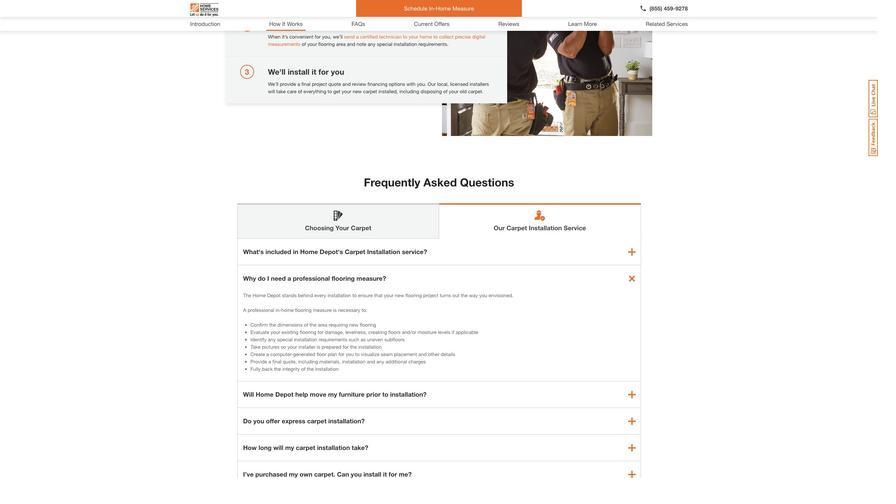 Task type: describe. For each thing, give the bounding box(es) containing it.
it
[[312, 67, 317, 76]]

how for how long will my carpet installation take?
[[243, 444, 257, 452]]

charges
[[409, 359, 426, 365]]

1 vertical spatial will
[[273, 444, 284, 452]]

send
[[344, 33, 355, 39]]

integrity
[[283, 366, 300, 372]]

floor
[[317, 351, 327, 357]]

plan
[[328, 351, 337, 357]]

0 horizontal spatial my
[[285, 444, 294, 452]]

0 horizontal spatial installation?
[[328, 417, 365, 425]]

project inside we'll provide a final project quote and review financing options with you. our local, licensed installers will take care of everything to get your new carpet installed, including disposing of your old carpet.
[[312, 81, 327, 87]]

new inside we'll provide a final project quote and review financing options with you. our local, licensed installers will take care of everything to get your new carpet installed, including disposing of your old carpet.
[[353, 88, 362, 94]]

1 horizontal spatial measure
[[355, 20, 387, 29]]

what's
[[243, 248, 264, 256]]

if
[[452, 329, 455, 335]]

damage,
[[325, 329, 344, 335]]

your right that
[[384, 293, 394, 298]]

new inside confirm the dimensions of the area requiring new flooring evaluate your existing flooring for damage, levelness, creaking floors and/or moisture levels if applicable identify any special installation requirements such as uneven subfloors take pictures so your installer is prepared for the installation create a computer-generated floor plan for you to visualize seam placement and other details provide a final quote, including materials, installation and any additional charges fully back the integrity of the installation
[[349, 322, 359, 328]]

technician
[[379, 33, 402, 39]]

your
[[336, 224, 349, 232]]

home right the in
[[300, 248, 318, 256]]

0 vertical spatial is
[[333, 307, 337, 313]]

requirements.
[[419, 41, 449, 47]]

how long will my carpet installation take?
[[243, 444, 368, 452]]

necessary
[[338, 307, 360, 313]]

details
[[441, 351, 455, 357]]

carpet inside we'll provide a final project quote and review financing options with you. our local, licensed installers will take care of everything to get your new carpet installed, including disposing of your old carpet.
[[363, 88, 377, 94]]

1 horizontal spatial professional
[[293, 275, 330, 282]]

installation down "materials,"
[[315, 366, 339, 372]]

how for how it works
[[269, 20, 281, 27]]

1 horizontal spatial any
[[368, 41, 376, 47]]

0 horizontal spatial measure
[[313, 307, 332, 313]]

creaking
[[369, 329, 387, 335]]

it
[[282, 20, 286, 27]]

turns
[[440, 293, 451, 298]]

services
[[667, 20, 688, 27]]

to:
[[362, 307, 368, 313]]

flooring up creaking
[[360, 322, 376, 328]]

get
[[334, 88, 341, 94]]

2
[[245, 20, 249, 29]]

for right prepared
[[343, 344, 349, 350]]

flooring up installer at the left bottom of the page
[[300, 329, 316, 335]]

long
[[259, 444, 272, 452]]

your down when it's convenient for you, we'll
[[308, 41, 317, 47]]

home right the on the left bottom of the page
[[253, 293, 266, 298]]

home for a professional in-home flooring measure is necessary to:
[[282, 307, 294, 313]]

i
[[267, 275, 269, 282]]

stands
[[282, 293, 297, 298]]

a
[[243, 307, 246, 313]]

measurements
[[268, 41, 301, 47]]

your left existing
[[271, 329, 280, 335]]

we'll
[[333, 33, 343, 39]]

installers
[[470, 81, 489, 87]]

a right need
[[288, 275, 291, 282]]

final inside confirm the dimensions of the area requiring new flooring evaluate your existing flooring for damage, levelness, creaking floors and/or moisture levels if applicable identify any special installation requirements such as uneven subfloors take pictures so your installer is prepared for the installation create a computer-generated floor plan for you to visualize seam placement and other details provide a final quote, including materials, installation and any additional charges fully back the integrity of the installation
[[273, 359, 282, 365]]

of down "local,"
[[443, 88, 448, 94]]

existing
[[282, 329, 299, 335]]

introduction
[[190, 20, 220, 27]]

1 vertical spatial new
[[395, 293, 404, 298]]

prior
[[367, 391, 381, 398]]

to right the technician
[[403, 33, 408, 39]]

take
[[251, 344, 261, 350]]

that
[[374, 293, 383, 298]]

for left you,
[[315, 33, 321, 39]]

a up back
[[269, 359, 271, 365]]

current offers
[[414, 20, 450, 27]]

collect
[[439, 33, 454, 39]]

learn
[[569, 20, 583, 27]]

why do i need a professional flooring measure?
[[243, 275, 386, 282]]

and down visualize
[[367, 359, 375, 365]]

to inside we'll provide a final project quote and review financing options with you. our local, licensed installers will take care of everything to get your new carpet installed, including disposing of your old carpet.
[[328, 88, 332, 94]]

flooring down behind
[[295, 307, 312, 313]]

home inside send a certified technician to your home to collect precise digital measurements
[[420, 33, 432, 39]]

learn more
[[569, 20, 597, 27]]

to up requirements.
[[434, 33, 438, 39]]

of right the integrity
[[301, 366, 306, 372]]

1 horizontal spatial project
[[423, 293, 439, 298]]

0 vertical spatial special
[[377, 41, 393, 47]]

everything
[[304, 88, 326, 94]]

home right will
[[256, 391, 274, 398]]

schedule for schedule in-home measure
[[404, 5, 428, 12]]

frequently
[[364, 176, 421, 189]]

old
[[460, 88, 467, 94]]

installation down the technician
[[394, 41, 417, 47]]

requirements
[[319, 337, 348, 343]]

(855) 459-9278
[[650, 5, 688, 12]]

measure
[[453, 5, 474, 12]]

our inside we'll provide a final project quote and review financing options with you. our local, licensed installers will take care of everything to get your new carpet installed, including disposing of your old carpet.
[[428, 81, 436, 87]]

schedule in-home measure button
[[356, 0, 522, 17]]

faqs
[[352, 20, 365, 27]]

disposing
[[421, 88, 442, 94]]

local,
[[437, 81, 449, 87]]

install
[[288, 67, 310, 76]]

we'll
[[268, 81, 279, 87]]

the down 'generated'
[[307, 366, 314, 372]]

0 horizontal spatial installation
[[367, 248, 400, 256]]

the
[[243, 293, 251, 298]]

feedback link image
[[869, 119, 879, 156]]

review
[[352, 81, 366, 87]]

asked
[[424, 176, 457, 189]]

more
[[584, 20, 597, 27]]

in-
[[429, 5, 436, 12]]

visualize
[[361, 351, 380, 357]]

do
[[243, 417, 252, 425]]

flooring down you,
[[319, 41, 335, 47]]

pictures
[[262, 344, 280, 350]]

live chat image
[[869, 80, 879, 117]]

for right "plan"
[[339, 351, 345, 357]]

when
[[268, 33, 281, 39]]

you.
[[417, 81, 427, 87]]

will
[[243, 391, 254, 398]]

depot for help
[[275, 391, 294, 398]]

as
[[361, 337, 366, 343]]

and inside we'll provide a final project quote and review financing options with you. our local, licensed installers will take care of everything to get your new carpet installed, including disposing of your old carpet.
[[343, 81, 351, 87]]

placement
[[394, 351, 417, 357]]

included
[[266, 248, 291, 256]]

levels
[[438, 329, 451, 335]]

your right the so
[[288, 344, 297, 350]]

frequently asked questions
[[364, 176, 515, 189]]

when it's convenient for you, we'll
[[268, 33, 344, 39]]

in- for your
[[323, 20, 333, 29]]

of your flooring area and note any special installation requirements.
[[301, 41, 449, 47]]

move
[[310, 391, 327, 398]]

your inside send a certified technician to your home to collect precise digital measurements
[[409, 33, 419, 39]]

related services
[[646, 20, 688, 27]]

3
[[245, 67, 249, 76]]

to left the ensure
[[353, 293, 357, 298]]

2 vertical spatial any
[[377, 359, 384, 365]]

out
[[453, 293, 460, 298]]

carpet for installation?
[[307, 417, 327, 425]]

seam
[[381, 351, 393, 357]]

precise
[[455, 33, 471, 39]]

of down a professional in-home flooring measure is necessary to: on the bottom left of page
[[304, 322, 308, 328]]

1 horizontal spatial my
[[328, 391, 337, 398]]



Task type: locate. For each thing, give the bounding box(es) containing it.
459-
[[664, 5, 676, 12]]

including down the with
[[400, 88, 419, 94]]

including inside we'll provide a final project quote and review financing options with you. our local, licensed installers will take care of everything to get your new carpet installed, including disposing of your old carpet.
[[400, 88, 419, 94]]

schedule in-home measure
[[404, 5, 474, 12]]

including inside confirm the dimensions of the area requiring new flooring evaluate your existing flooring for damage, levelness, creaking floors and/or moisture levels if applicable identify any special installation requirements such as uneven subfloors take pictures so your installer is prepared for the installation create a computer-generated floor plan for you to visualize seam placement and other details provide a final quote, including materials, installation and any additional charges fully back the integrity of the installation
[[298, 359, 318, 365]]

0 horizontal spatial special
[[277, 337, 293, 343]]

1 vertical spatial including
[[298, 359, 318, 365]]

levelness,
[[346, 329, 367, 335]]

in- up dimensions
[[276, 307, 282, 313]]

0 vertical spatial carpet
[[363, 88, 377, 94]]

you right way
[[479, 293, 488, 298]]

1 vertical spatial how
[[243, 444, 257, 452]]

need
[[271, 275, 286, 282]]

final
[[302, 81, 311, 87], [273, 359, 282, 365]]

installation? down furniture
[[328, 417, 365, 425]]

measure up certified
[[355, 20, 387, 29]]

how left the it
[[269, 20, 281, 27]]

project
[[312, 81, 327, 87], [423, 293, 439, 298]]

0 horizontal spatial professional
[[248, 307, 274, 313]]

home up we'll
[[333, 20, 353, 29]]

carpet down do you offer express carpet installation?
[[296, 444, 315, 452]]

such
[[349, 337, 359, 343]]

carpet right express
[[307, 417, 327, 425]]

1 vertical spatial measure
[[313, 307, 332, 313]]

1 vertical spatial installation
[[367, 248, 400, 256]]

0 vertical spatial including
[[400, 88, 419, 94]]

0 vertical spatial final
[[302, 81, 311, 87]]

carpet for installation
[[296, 444, 315, 452]]

will home depot help move my furniture prior to installation?
[[243, 391, 427, 398]]

installation left "service"
[[529, 224, 562, 232]]

0 vertical spatial installation?
[[390, 391, 427, 398]]

a down pictures
[[267, 351, 269, 357]]

of down when it's convenient for you, we'll
[[302, 41, 306, 47]]

new
[[353, 88, 362, 94], [395, 293, 404, 298], [349, 322, 359, 328]]

to inside confirm the dimensions of the area requiring new flooring evaluate your existing flooring for damage, levelness, creaking floors and/or moisture levels if applicable identify any special installation requirements such as uneven subfloors take pictures so your installer is prepared for the installation create a computer-generated floor plan for you to visualize seam placement and other details provide a final quote, including materials, installation and any additional charges fully back the integrity of the installation
[[355, 351, 360, 357]]

take
[[276, 88, 286, 94]]

a right provide
[[298, 81, 300, 87]]

0 vertical spatial any
[[368, 41, 376, 47]]

care
[[287, 88, 297, 94]]

to left 'get'
[[328, 88, 332, 94]]

0 vertical spatial how
[[269, 20, 281, 27]]

schedule your in-home measure
[[268, 20, 387, 29]]

special inside confirm the dimensions of the area requiring new flooring evaluate your existing flooring for damage, levelness, creaking floors and/or moisture levels if applicable identify any special installation requirements such as uneven subfloors take pictures so your installer is prepared for the installation create a computer-generated floor plan for you to visualize seam placement and other details provide a final quote, including materials, installation and any additional charges fully back the integrity of the installation
[[277, 337, 293, 343]]

1 horizontal spatial special
[[377, 41, 393, 47]]

professional up confirm
[[248, 307, 274, 313]]

will down we'll
[[268, 88, 275, 94]]

1 horizontal spatial home
[[333, 20, 353, 29]]

1 horizontal spatial installation?
[[390, 391, 427, 398]]

1 vertical spatial schedule
[[268, 20, 302, 29]]

1 vertical spatial carpet
[[307, 417, 327, 425]]

0 horizontal spatial any
[[268, 337, 276, 343]]

installation
[[394, 41, 417, 47], [328, 293, 351, 298], [294, 337, 318, 343], [358, 344, 382, 350], [342, 359, 366, 365], [315, 366, 339, 372], [317, 444, 350, 452]]

my right long
[[285, 444, 294, 452]]

provide
[[251, 359, 267, 365]]

what's included in home depot's carpet installation service?
[[243, 248, 427, 256]]

floors
[[389, 329, 401, 335]]

your up when it's convenient for you, we'll
[[304, 20, 321, 29]]

take?
[[352, 444, 368, 452]]

carpet
[[351, 224, 372, 232], [507, 224, 527, 232], [345, 248, 365, 256]]

computer-
[[271, 351, 293, 357]]

1 vertical spatial area
[[318, 322, 328, 328]]

1 horizontal spatial is
[[333, 307, 337, 313]]

quote
[[329, 81, 341, 87]]

for right it
[[319, 67, 329, 76]]

1 horizontal spatial our
[[494, 224, 505, 232]]

1 vertical spatial any
[[268, 337, 276, 343]]

why
[[243, 275, 256, 282]]

2 vertical spatial new
[[349, 322, 359, 328]]

1 horizontal spatial installation
[[529, 224, 562, 232]]

installation down visualize
[[342, 359, 366, 365]]

0 vertical spatial depot
[[267, 293, 281, 298]]

installation up installer at the left bottom of the page
[[294, 337, 318, 343]]

depot
[[267, 293, 281, 298], [275, 391, 294, 398]]

installation up measure?
[[367, 248, 400, 256]]

0 vertical spatial home
[[333, 20, 353, 29]]

the right confirm
[[269, 322, 276, 328]]

1 horizontal spatial final
[[302, 81, 311, 87]]

1 vertical spatial special
[[277, 337, 293, 343]]

special down the technician
[[377, 41, 393, 47]]

choosing
[[305, 224, 334, 232]]

you up quote
[[331, 67, 344, 76]]

2 vertical spatial carpet
[[296, 444, 315, 452]]

quote,
[[283, 359, 297, 365]]

1 horizontal spatial area
[[336, 41, 346, 47]]

you right do on the left bottom of the page
[[254, 417, 264, 425]]

project left turns
[[423, 293, 439, 298]]

evaluate
[[251, 329, 269, 335]]

to left visualize
[[355, 351, 360, 357]]

my right move
[[328, 391, 337, 398]]

provide
[[280, 81, 296, 87]]

offer
[[266, 417, 280, 425]]

0 horizontal spatial area
[[318, 322, 328, 328]]

to right prior
[[383, 391, 389, 398]]

including down 'generated'
[[298, 359, 318, 365]]

a professional in-home flooring measure is necessary to:
[[243, 307, 368, 313]]

and up charges
[[419, 351, 427, 357]]

carpet.
[[468, 88, 484, 94]]

a inside we'll provide a final project quote and review financing options with you. our local, licensed installers will take care of everything to get your new carpet installed, including disposing of your old carpet.
[[298, 81, 300, 87]]

area up damage,
[[318, 322, 328, 328]]

and
[[347, 41, 355, 47], [343, 81, 351, 87], [419, 351, 427, 357], [367, 359, 375, 365]]

we'll provide a final project quote and review financing options with you. our local, licensed installers will take care of everything to get your new carpet installed, including disposing of your old carpet.
[[268, 81, 489, 94]]

do you offer express carpet installation?
[[243, 417, 365, 425]]

you inside confirm the dimensions of the area requiring new flooring evaluate your existing flooring for damage, levelness, creaking floors and/or moisture levels if applicable identify any special installation requirements such as uneven subfloors take pictures so your installer is prepared for the installation create a computer-generated floor plan for you to visualize seam placement and other details provide a final quote, including materials, installation and any additional charges fully back the integrity of the installation
[[346, 351, 354, 357]]

our
[[428, 81, 436, 87], [494, 224, 505, 232]]

installer
[[299, 344, 316, 350]]

0 horizontal spatial including
[[298, 359, 318, 365]]

flooring down what's included in home depot's carpet installation service?
[[332, 275, 355, 282]]

area down we'll
[[336, 41, 346, 47]]

flooring left turns
[[406, 293, 422, 298]]

2 horizontal spatial home
[[420, 33, 432, 39]]

0 horizontal spatial home
[[282, 307, 294, 313]]

it's
[[282, 33, 288, 39]]

you,
[[322, 33, 332, 39]]

0 horizontal spatial in-
[[276, 307, 282, 313]]

is left necessary
[[333, 307, 337, 313]]

1 vertical spatial installation?
[[328, 417, 365, 425]]

0 horizontal spatial final
[[273, 359, 282, 365]]

behind
[[298, 293, 313, 298]]

(855) 459-9278 link
[[640, 4, 688, 13]]

0 horizontal spatial project
[[312, 81, 327, 87]]

offers
[[435, 20, 450, 27]]

depot left stands
[[267, 293, 281, 298]]

0 horizontal spatial schedule
[[268, 20, 302, 29]]

1 vertical spatial depot
[[275, 391, 294, 398]]

a right send
[[356, 33, 359, 39]]

1 vertical spatial project
[[423, 293, 439, 298]]

express
[[282, 417, 306, 425]]

depot for stands
[[267, 293, 281, 298]]

how left long
[[243, 444, 257, 452]]

project up everything
[[312, 81, 327, 87]]

prepared
[[322, 344, 342, 350]]

so
[[281, 344, 286, 350]]

schedule for schedule your in-home measure
[[268, 20, 302, 29]]

home down stands
[[282, 307, 294, 313]]

9278
[[676, 5, 688, 12]]

final up everything
[[302, 81, 311, 87]]

other
[[428, 351, 440, 357]]

professional up behind
[[293, 275, 330, 282]]

0 vertical spatial measure
[[355, 20, 387, 29]]

in
[[293, 248, 299, 256]]

1 horizontal spatial including
[[400, 88, 419, 94]]

1 vertical spatial final
[[273, 359, 282, 365]]

flooring
[[319, 41, 335, 47], [332, 275, 355, 282], [406, 293, 422, 298], [295, 307, 312, 313], [360, 322, 376, 328], [300, 329, 316, 335]]

do it for you logo image
[[190, 0, 218, 19]]

measure down the "every"
[[313, 307, 332, 313]]

0 vertical spatial project
[[312, 81, 327, 87]]

the right out
[[461, 293, 468, 298]]

0 vertical spatial new
[[353, 88, 362, 94]]

1 horizontal spatial schedule
[[404, 5, 428, 12]]

1 vertical spatial professional
[[248, 307, 274, 313]]

any
[[368, 41, 376, 47], [268, 337, 276, 343], [377, 359, 384, 365]]

of
[[302, 41, 306, 47], [298, 88, 302, 94], [443, 88, 448, 94], [304, 322, 308, 328], [301, 366, 306, 372]]

schedule up it's
[[268, 20, 302, 29]]

works
[[287, 20, 303, 27]]

for left damage,
[[318, 329, 324, 335]]

area inside confirm the dimensions of the area requiring new flooring evaluate your existing flooring for damage, levelness, creaking floors and/or moisture levels if applicable identify any special installation requirements such as uneven subfloors take pictures so your installer is prepared for the installation create a computer-generated floor plan for you to visualize seam placement and other details provide a final quote, including materials, installation and any additional charges fully back the integrity of the installation
[[318, 322, 328, 328]]

1 vertical spatial is
[[317, 344, 320, 350]]

your down current
[[409, 33, 419, 39]]

options
[[389, 81, 405, 87]]

any up pictures
[[268, 337, 276, 343]]

0 vertical spatial in-
[[323, 20, 333, 29]]

the
[[461, 293, 468, 298], [269, 322, 276, 328], [310, 322, 317, 328], [350, 344, 357, 350], [274, 366, 281, 372], [307, 366, 314, 372]]

installation
[[529, 224, 562, 232], [367, 248, 400, 256]]

will inside we'll provide a final project quote and review financing options with you. our local, licensed installers will take care of everything to get your new carpet installed, including disposing of your old carpet.
[[268, 88, 275, 94]]

installation left take?
[[317, 444, 350, 452]]

installation? down charges
[[390, 391, 427, 398]]

0 vertical spatial my
[[328, 391, 337, 398]]

0 vertical spatial our
[[428, 81, 436, 87]]

and down send
[[347, 41, 355, 47]]

uneven
[[367, 337, 383, 343]]

of right care
[[298, 88, 302, 94]]

is up floor at the left bottom of the page
[[317, 344, 320, 350]]

home up offers
[[436, 5, 451, 12]]

2 vertical spatial home
[[282, 307, 294, 313]]

0 vertical spatial will
[[268, 88, 275, 94]]

new down review
[[353, 88, 362, 94]]

send a certified technician to your home to collect precise digital measurements
[[268, 33, 486, 47]]

0 horizontal spatial is
[[317, 344, 320, 350]]

the down such at the left of page
[[350, 344, 357, 350]]

confirm
[[251, 322, 268, 328]]

furniture
[[339, 391, 365, 398]]

a
[[356, 33, 359, 39], [298, 81, 300, 87], [288, 275, 291, 282], [267, 351, 269, 357], [269, 359, 271, 365]]

final down computer-
[[273, 359, 282, 365]]

installation?
[[390, 391, 427, 398], [328, 417, 365, 425]]

in- for professional
[[276, 307, 282, 313]]

home up requirements.
[[420, 33, 432, 39]]

the home depot stands behind every installation to ensure that your new flooring project turns out the way you envisioned.
[[243, 293, 514, 298]]

is
[[333, 307, 337, 313], [317, 344, 320, 350]]

to
[[403, 33, 408, 39], [434, 33, 438, 39], [328, 88, 332, 94], [353, 293, 357, 298], [355, 351, 360, 357], [383, 391, 389, 398]]

a inside send a certified technician to your home to collect precise digital measurements
[[356, 33, 359, 39]]

0 vertical spatial professional
[[293, 275, 330, 282]]

home for schedule your in-home measure
[[333, 20, 353, 29]]

0 horizontal spatial our
[[428, 81, 436, 87]]

will right long
[[273, 444, 284, 452]]

(855)
[[650, 5, 663, 12]]

our carpet installation service
[[494, 224, 586, 232]]

1 horizontal spatial in-
[[323, 20, 333, 29]]

is inside confirm the dimensions of the area requiring new flooring evaluate your existing flooring for damage, levelness, creaking floors and/or moisture levels if applicable identify any special installation requirements such as uneven subfloors take pictures so your installer is prepared for the installation create a computer-generated floor plan for you to visualize seam placement and other details provide a final quote, including materials, installation and any additional charges fully back the integrity of the installation
[[317, 344, 320, 350]]

schedule inside schedule in-home measure "button"
[[404, 5, 428, 12]]

digital
[[472, 33, 486, 39]]

installation up necessary
[[328, 293, 351, 298]]

in- up you,
[[323, 20, 333, 29]]

confirm the dimensions of the area requiring new flooring evaluate your existing flooring for damage, levelness, creaking floors and/or moisture levels if applicable identify any special installation requirements such as uneven subfloors take pictures so your installer is prepared for the installation create a computer-generated floor plan for you to visualize seam placement and other details provide a final quote, including materials, installation and any additional charges fully back the integrity of the installation
[[251, 322, 478, 372]]

home
[[333, 20, 353, 29], [420, 33, 432, 39], [282, 307, 294, 313]]

carpet down financing
[[363, 88, 377, 94]]

the right back
[[274, 366, 281, 372]]

0 vertical spatial area
[[336, 41, 346, 47]]

we'll
[[268, 67, 286, 76]]

every
[[315, 293, 326, 298]]

depot left help
[[275, 391, 294, 398]]

your down licensed
[[449, 88, 459, 94]]

1 vertical spatial our
[[494, 224, 505, 232]]

home inside "button"
[[436, 5, 451, 12]]

the down a professional in-home flooring measure is necessary to: on the bottom left of page
[[310, 322, 317, 328]]

certified
[[360, 33, 378, 39]]

your right 'get'
[[342, 88, 352, 94]]

related
[[646, 20, 665, 27]]

special up the so
[[277, 337, 293, 343]]

installation up visualize
[[358, 344, 382, 350]]

0 horizontal spatial how
[[243, 444, 257, 452]]

you down such at the left of page
[[346, 351, 354, 357]]

and right quote
[[343, 81, 351, 87]]

service
[[564, 224, 586, 232]]

envisioned.
[[489, 293, 514, 298]]

your
[[304, 20, 321, 29], [409, 33, 419, 39], [308, 41, 317, 47], [342, 88, 352, 94], [449, 88, 459, 94], [384, 293, 394, 298], [271, 329, 280, 335], [288, 344, 297, 350]]

0 vertical spatial schedule
[[404, 5, 428, 12]]

financing
[[368, 81, 388, 87]]

any down seam
[[377, 359, 384, 365]]

back
[[262, 366, 273, 372]]

convenient
[[290, 33, 314, 39]]

1 vertical spatial in-
[[276, 307, 282, 313]]

special
[[377, 41, 393, 47], [277, 337, 293, 343]]

1 vertical spatial home
[[420, 33, 432, 39]]

0 vertical spatial installation
[[529, 224, 562, 232]]

1 horizontal spatial how
[[269, 20, 281, 27]]

2 horizontal spatial any
[[377, 359, 384, 365]]

schedule left in- on the top
[[404, 5, 428, 12]]

final inside we'll provide a final project quote and review financing options with you. our local, licensed installers will take care of everything to get your new carpet installed, including disposing of your old carpet.
[[302, 81, 311, 87]]

1 vertical spatial my
[[285, 444, 294, 452]]

do
[[258, 275, 266, 282]]

new up levelness,
[[349, 322, 359, 328]]

way
[[469, 293, 478, 298]]



Task type: vqa. For each thing, say whether or not it's contained in the screenshot.
What can we help you find today? search field
no



